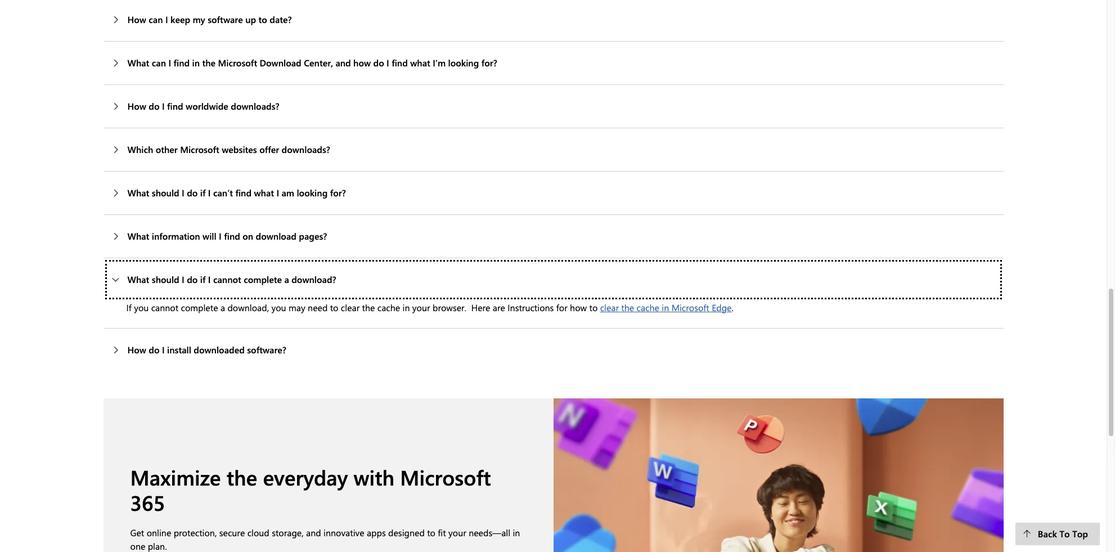 Task type: describe. For each thing, give the bounding box(es) containing it.
what should i do if i can't find what i am looking for?
[[128, 187, 346, 199]]

software?
[[247, 344, 286, 356]]

how can i keep my software up to date?
[[128, 13, 292, 25]]

plan.
[[148, 540, 167, 552]]

0 horizontal spatial a
[[221, 302, 225, 313]]

what information will i find on download pages?
[[128, 230, 327, 242]]

if
[[126, 302, 132, 313]]

for
[[557, 302, 568, 313]]

do inside what can i find in the microsoft download center, and how do i find what i'm looking for? dropdown button
[[373, 57, 384, 68]]

to
[[1060, 528, 1070, 540]]

which other microsoft websites offer downloads? button
[[103, 128, 1004, 171]]

how for how can i keep my software up to date?
[[128, 13, 146, 25]]

one
[[130, 540, 145, 552]]

to right for
[[590, 302, 598, 313]]

clear the cache in microsoft edge link
[[600, 302, 732, 313]]

if for cannot
[[200, 273, 206, 285]]

should for what should i do if i cannot complete a download?
[[152, 273, 179, 285]]

365
[[130, 488, 165, 516]]

install
[[167, 344, 191, 356]]

get online protection, secure cloud storage, and innovative apps designed to fit your needs—all in one plan.
[[130, 527, 520, 552]]

and inside dropdown button
[[336, 57, 351, 68]]

will
[[203, 230, 217, 242]]

looking inside dropdown button
[[297, 187, 328, 199]]

microsoft inside dropdown button
[[180, 143, 219, 155]]

in inside what can i find in the microsoft download center, and how do i find what i'm looking for? dropdown button
[[192, 57, 200, 68]]

i'm
[[433, 57, 446, 68]]

find left i'm
[[392, 57, 408, 68]]

what for what should i do if i can't find what i am looking for?
[[128, 187, 149, 199]]

my
[[193, 13, 205, 25]]

which
[[128, 143, 153, 155]]

1 cache from the left
[[378, 302, 400, 313]]

center,
[[304, 57, 333, 68]]

keep
[[171, 13, 190, 25]]

am
[[282, 187, 294, 199]]

do inside the how do i find worldwide downloads? dropdown button
[[149, 100, 160, 112]]

what inside what should i do if i can't find what i am looking for? dropdown button
[[254, 187, 274, 199]]

need
[[308, 302, 328, 313]]

do inside 'what should i do if i cannot complete a download?' dropdown button
[[187, 273, 198, 285]]

find left worldwide
[[167, 100, 183, 112]]

microsoft inside maximize the everyday with microsoft 365
[[400, 463, 491, 491]]

complete inside dropdown button
[[244, 273, 282, 285]]

websites
[[222, 143, 257, 155]]

fit
[[438, 527, 446, 539]]

0 horizontal spatial complete
[[181, 302, 218, 313]]

for? inside dropdown button
[[482, 57, 498, 68]]

2 clear from the left
[[600, 302, 619, 313]]

do inside how do i install downloaded software? dropdown button
[[149, 344, 160, 356]]

maximize the everyday with microsoft 365
[[130, 463, 491, 516]]

offer
[[260, 143, 279, 155]]

2 cache from the left
[[637, 302, 660, 313]]

downloaded
[[194, 344, 245, 356]]

download
[[260, 57, 302, 68]]

what should i do if i cannot complete a download?
[[128, 273, 336, 285]]

how for how do i find worldwide downloads?
[[128, 100, 146, 112]]

which other microsoft websites offer downloads?
[[128, 143, 330, 155]]

here
[[472, 302, 491, 313]]

other
[[156, 143, 178, 155]]

back to top link
[[1016, 523, 1101, 545]]

downloads? for which other microsoft websites offer downloads?
[[282, 143, 330, 155]]

.
[[732, 302, 734, 313]]

date?
[[270, 13, 292, 25]]

edge
[[712, 302, 732, 313]]

the inside dropdown button
[[202, 57, 216, 68]]

your inside get online protection, secure cloud storage, and innovative apps designed to fit your needs—all in one plan.
[[449, 527, 467, 539]]

should for what should i do if i can't find what i am looking for?
[[152, 187, 179, 199]]

0 horizontal spatial cannot
[[151, 302, 179, 313]]

get
[[130, 527, 144, 539]]



Task type: vqa. For each thing, say whether or not it's contained in the screenshot.
Word,
no



Task type: locate. For each thing, give the bounding box(es) containing it.
needs—all
[[469, 527, 511, 539]]

can for what
[[152, 57, 166, 68]]

1 horizontal spatial what
[[410, 57, 431, 68]]

may
[[289, 302, 306, 313]]

find right can't at the left top of page
[[236, 187, 252, 199]]

downloads? right offer
[[282, 143, 330, 155]]

looking right i'm
[[448, 57, 479, 68]]

0 horizontal spatial downloads?
[[231, 100, 280, 112]]

and
[[336, 57, 351, 68], [306, 527, 321, 539]]

microsoft
[[218, 57, 257, 68], [180, 143, 219, 155], [672, 302, 710, 313], [400, 463, 491, 491]]

looking
[[448, 57, 479, 68], [297, 187, 328, 199]]

downloads? inside the how do i find worldwide downloads? dropdown button
[[231, 100, 280, 112]]

your
[[413, 302, 430, 313], [449, 527, 467, 539]]

clear right need
[[341, 302, 360, 313]]

should down information
[[152, 273, 179, 285]]

pages?
[[299, 230, 327, 242]]

how do i find worldwide downloads? button
[[103, 85, 1004, 128]]

0 vertical spatial complete
[[244, 273, 282, 285]]

in
[[192, 57, 200, 68], [403, 302, 410, 313], [662, 302, 669, 313], [513, 527, 520, 539]]

worldwide
[[186, 100, 228, 112]]

i
[[165, 13, 168, 25], [169, 57, 171, 68], [387, 57, 389, 68], [162, 100, 165, 112], [182, 187, 185, 199], [208, 187, 211, 199], [277, 187, 279, 199], [219, 230, 222, 242], [182, 273, 185, 285], [208, 273, 211, 285], [162, 344, 165, 356]]

the
[[202, 57, 216, 68], [362, 302, 375, 313], [622, 302, 635, 313], [227, 463, 257, 491]]

2 if from the top
[[200, 273, 206, 285]]

can't
[[213, 187, 233, 199]]

2 vertical spatial how
[[128, 344, 146, 356]]

for? right am
[[330, 187, 346, 199]]

0 horizontal spatial cache
[[378, 302, 400, 313]]

in inside get online protection, secure cloud storage, and innovative apps designed to fit your needs—all in one plan.
[[513, 527, 520, 539]]

0 horizontal spatial what
[[254, 187, 274, 199]]

how can i keep my software up to date? button
[[103, 0, 1004, 41]]

everyday
[[263, 463, 348, 491]]

1 what from the top
[[128, 57, 149, 68]]

what for what should i do if i cannot complete a download?
[[128, 273, 149, 285]]

1 horizontal spatial cannot
[[213, 273, 241, 285]]

to inside get online protection, secure cloud storage, and innovative apps designed to fit your needs—all in one plan.
[[427, 527, 436, 539]]

0 vertical spatial downloads?
[[231, 100, 280, 112]]

looking inside dropdown button
[[448, 57, 479, 68]]

1 vertical spatial what
[[254, 187, 274, 199]]

1 vertical spatial downloads?
[[282, 143, 330, 155]]

1 horizontal spatial and
[[336, 57, 351, 68]]

1 vertical spatial looking
[[297, 187, 328, 199]]

can inside dropdown button
[[152, 57, 166, 68]]

1 vertical spatial can
[[152, 57, 166, 68]]

0 horizontal spatial your
[[413, 302, 430, 313]]

what for what information will i find on download pages?
[[128, 230, 149, 242]]

downloads? for how do i find worldwide downloads?
[[231, 100, 280, 112]]

0 horizontal spatial you
[[134, 302, 149, 313]]

0 vertical spatial a
[[285, 273, 289, 285]]

3 what from the top
[[128, 230, 149, 242]]

to
[[259, 13, 267, 25], [330, 302, 339, 313], [590, 302, 598, 313], [427, 527, 436, 539]]

1 vertical spatial how
[[128, 100, 146, 112]]

top
[[1073, 528, 1089, 540]]

looking right am
[[297, 187, 328, 199]]

0 horizontal spatial clear
[[341, 302, 360, 313]]

on
[[243, 230, 253, 242]]

a left download,
[[221, 302, 225, 313]]

to left "fit"
[[427, 527, 436, 539]]

1 you from the left
[[134, 302, 149, 313]]

online
[[147, 527, 171, 539]]

should inside 'what should i do if i cannot complete a download?' dropdown button
[[152, 273, 179, 285]]

should
[[152, 187, 179, 199], [152, 273, 179, 285]]

0 vertical spatial looking
[[448, 57, 479, 68]]

can inside dropdown button
[[149, 13, 163, 25]]

find
[[174, 57, 190, 68], [392, 57, 408, 68], [167, 100, 183, 112], [236, 187, 252, 199], [224, 230, 240, 242]]

how inside what can i find in the microsoft download center, and how do i find what i'm looking for? dropdown button
[[354, 57, 371, 68]]

what
[[410, 57, 431, 68], [254, 187, 274, 199]]

information
[[152, 230, 200, 242]]

if left can't at the left top of page
[[200, 187, 206, 199]]

1 vertical spatial if
[[200, 273, 206, 285]]

what left am
[[254, 187, 274, 199]]

for? right i'm
[[482, 57, 498, 68]]

designed
[[388, 527, 425, 539]]

how do i install downloaded software?
[[128, 344, 286, 356]]

protection,
[[174, 527, 217, 539]]

what can i find in the microsoft download center, and how do i find what i'm looking for?
[[128, 57, 498, 68]]

how
[[128, 13, 146, 25], [128, 100, 146, 112], [128, 344, 146, 356]]

a young woman works on a surface laptop while microsoft 365 app icons whirl around her head. image
[[554, 398, 1004, 552]]

and inside get online protection, secure cloud storage, and innovative apps designed to fit your needs—all in one plan.
[[306, 527, 321, 539]]

to inside dropdown button
[[259, 13, 267, 25]]

complete up download,
[[244, 273, 282, 285]]

cannot right "if"
[[151, 302, 179, 313]]

downloads? up offer
[[231, 100, 280, 112]]

how left 'keep'
[[128, 13, 146, 25]]

microsoft left edge
[[672, 302, 710, 313]]

if
[[200, 187, 206, 199], [200, 273, 206, 285]]

what inside what can i find in the microsoft download center, and how do i find what i'm looking for? dropdown button
[[410, 57, 431, 68]]

you left may
[[272, 302, 286, 313]]

can
[[149, 13, 163, 25], [152, 57, 166, 68]]

to right the up
[[259, 13, 267, 25]]

what should i do if i can't find what i am looking for? button
[[103, 171, 1004, 214]]

2 how from the top
[[128, 100, 146, 112]]

clear
[[341, 302, 360, 313], [600, 302, 619, 313]]

find down 'keep'
[[174, 57, 190, 68]]

with
[[354, 463, 395, 491]]

you
[[134, 302, 149, 313], [272, 302, 286, 313]]

the inside maximize the everyday with microsoft 365
[[227, 463, 257, 491]]

0 horizontal spatial for?
[[330, 187, 346, 199]]

what for what can i find in the microsoft download center, and how do i find what i'm looking for?
[[128, 57, 149, 68]]

how right the center,
[[354, 57, 371, 68]]

3 how from the top
[[128, 344, 146, 356]]

0 horizontal spatial and
[[306, 527, 321, 539]]

0 vertical spatial how
[[354, 57, 371, 68]]

up
[[246, 13, 256, 25]]

how do i install downloaded software? button
[[103, 329, 1004, 371]]

1 vertical spatial cannot
[[151, 302, 179, 313]]

cloud
[[247, 527, 270, 539]]

are
[[493, 302, 505, 313]]

if you cannot complete a download, you may need to clear the cache in your browser.  here are instructions for how to clear the cache in microsoft edge .
[[126, 302, 734, 313]]

what
[[128, 57, 149, 68], [128, 187, 149, 199], [128, 230, 149, 242], [128, 273, 149, 285]]

download,
[[228, 302, 269, 313]]

2 should from the top
[[152, 273, 179, 285]]

and right storage,
[[306, 527, 321, 539]]

1 horizontal spatial for?
[[482, 57, 498, 68]]

2 you from the left
[[272, 302, 286, 313]]

downloads?
[[231, 100, 280, 112], [282, 143, 330, 155]]

microsoft inside dropdown button
[[218, 57, 257, 68]]

1 horizontal spatial looking
[[448, 57, 479, 68]]

1 if from the top
[[200, 187, 206, 199]]

secure
[[219, 527, 245, 539]]

if down will
[[200, 273, 206, 285]]

4 what from the top
[[128, 273, 149, 285]]

0 vertical spatial your
[[413, 302, 430, 313]]

1 horizontal spatial complete
[[244, 273, 282, 285]]

what can i find in the microsoft download center, and how do i find what i'm looking for? button
[[103, 41, 1004, 84]]

how for how do i install downloaded software?
[[128, 344, 146, 356]]

0 horizontal spatial how
[[354, 57, 371, 68]]

innovative
[[324, 527, 365, 539]]

apps
[[367, 527, 386, 539]]

microsoft left download
[[218, 57, 257, 68]]

0 vertical spatial how
[[128, 13, 146, 25]]

cannot
[[213, 273, 241, 285], [151, 302, 179, 313]]

software
[[208, 13, 243, 25]]

complete up 'how do i install downloaded software?'
[[181, 302, 218, 313]]

do inside what should i do if i can't find what i am looking for? dropdown button
[[187, 187, 198, 199]]

cache
[[378, 302, 400, 313], [637, 302, 660, 313]]

1 horizontal spatial a
[[285, 273, 289, 285]]

for? inside dropdown button
[[330, 187, 346, 199]]

and right the center,
[[336, 57, 351, 68]]

do
[[373, 57, 384, 68], [149, 100, 160, 112], [187, 187, 198, 199], [187, 273, 198, 285], [149, 344, 160, 356]]

should down other
[[152, 187, 179, 199]]

0 vertical spatial can
[[149, 13, 163, 25]]

1 vertical spatial should
[[152, 273, 179, 285]]

1 horizontal spatial your
[[449, 527, 467, 539]]

1 should from the top
[[152, 187, 179, 199]]

to right need
[[330, 302, 339, 313]]

how
[[354, 57, 371, 68], [570, 302, 587, 313]]

back to top
[[1039, 528, 1089, 540]]

1 horizontal spatial downloads?
[[282, 143, 330, 155]]

a
[[285, 273, 289, 285], [221, 302, 225, 313]]

1 vertical spatial how
[[570, 302, 587, 313]]

download
[[256, 230, 297, 242]]

1 horizontal spatial cache
[[637, 302, 660, 313]]

downloads? inside which other microsoft websites offer downloads? dropdown button
[[282, 143, 330, 155]]

a left download?
[[285, 273, 289, 285]]

cannot inside dropdown button
[[213, 273, 241, 285]]

what should i do if i cannot complete a download? button
[[103, 258, 1004, 301]]

how up which
[[128, 100, 146, 112]]

what information will i find on download pages? button
[[103, 215, 1004, 258]]

1 horizontal spatial you
[[272, 302, 286, 313]]

0 vertical spatial should
[[152, 187, 179, 199]]

0 vertical spatial cannot
[[213, 273, 241, 285]]

if for can't
[[200, 187, 206, 199]]

1 horizontal spatial clear
[[600, 302, 619, 313]]

clear right for
[[600, 302, 619, 313]]

maximize
[[130, 463, 221, 491]]

how right for
[[570, 302, 587, 313]]

1 how from the top
[[128, 13, 146, 25]]

0 vertical spatial for?
[[482, 57, 498, 68]]

1 vertical spatial your
[[449, 527, 467, 539]]

a inside dropdown button
[[285, 273, 289, 285]]

1 vertical spatial and
[[306, 527, 321, 539]]

what left i'm
[[410, 57, 431, 68]]

complete
[[244, 273, 282, 285], [181, 302, 218, 313]]

microsoft up "fit"
[[400, 463, 491, 491]]

back
[[1039, 528, 1058, 540]]

0 vertical spatial if
[[200, 187, 206, 199]]

cannot up download,
[[213, 273, 241, 285]]

1 horizontal spatial how
[[570, 302, 587, 313]]

microsoft right other
[[180, 143, 219, 155]]

how left install
[[128, 344, 146, 356]]

how do i find worldwide downloads?
[[128, 100, 280, 112]]

should inside what should i do if i can't find what i am looking for? dropdown button
[[152, 187, 179, 199]]

1 vertical spatial for?
[[330, 187, 346, 199]]

1 clear from the left
[[341, 302, 360, 313]]

0 horizontal spatial looking
[[297, 187, 328, 199]]

storage,
[[272, 527, 304, 539]]

can for how
[[149, 13, 163, 25]]

1 vertical spatial a
[[221, 302, 225, 313]]

for?
[[482, 57, 498, 68], [330, 187, 346, 199]]

instructions
[[508, 302, 554, 313]]

what inside dropdown button
[[128, 57, 149, 68]]

0 vertical spatial and
[[336, 57, 351, 68]]

1 vertical spatial complete
[[181, 302, 218, 313]]

2 what from the top
[[128, 187, 149, 199]]

0 vertical spatial what
[[410, 57, 431, 68]]

you right "if"
[[134, 302, 149, 313]]

find left the on
[[224, 230, 240, 242]]

download?
[[292, 273, 336, 285]]



